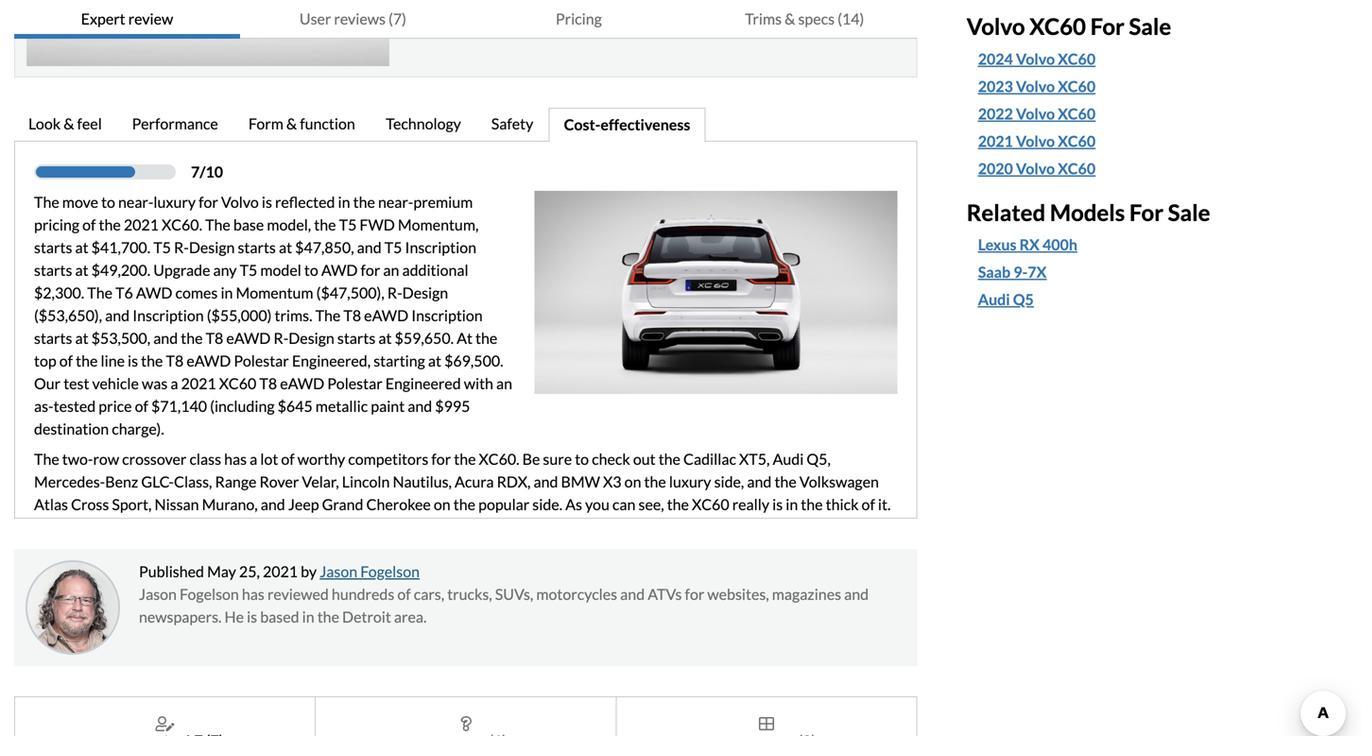 Task type: vqa. For each thing, say whether or not it's contained in the screenshot.
rightmost agree
no



Task type: locate. For each thing, give the bounding box(es) containing it.
on down "nautilus,"
[[434, 495, 451, 514]]

volkswagen
[[800, 473, 879, 491]]

it.
[[878, 495, 891, 514]]

0 horizontal spatial to
[[101, 193, 115, 211]]

may
[[207, 562, 236, 581]]

2021 volvo xc60 test drive review costeffectivenessimage image
[[535, 191, 898, 394]]

eawd down ($47,500),
[[364, 306, 408, 325]]

fogelson up hundreds
[[360, 562, 420, 581]]

0 horizontal spatial fogelson
[[180, 585, 239, 604]]

25,
[[239, 562, 260, 581]]

tab list containing expert review
[[14, 0, 918, 39]]

by
[[301, 562, 317, 581]]

to inside the two-row crossover class has a lot of worthy competitors for the xc60. be sure to check out the cadillac xt5, audi q5, mercedes-benz glc-class, range rover velar, lincoln nautilus, acura rdx, and bmw x3 on the luxury side, and the volkswagen atlas cross sport, nissan murano, and jeep grand cherokee on the popular side. as you can see, the xc60 really is in the thick of it.
[[575, 450, 589, 468]]

0 horizontal spatial audi
[[773, 450, 804, 468]]

0 horizontal spatial a
[[170, 374, 178, 393]]

0 vertical spatial on
[[625, 473, 641, 491]]

/
[[200, 163, 206, 181]]

sport,
[[112, 495, 152, 514]]

0 horizontal spatial on
[[434, 495, 451, 514]]

nautilus,
[[393, 473, 452, 491]]

1 vertical spatial luxury
[[669, 473, 711, 491]]

audi
[[978, 290, 1010, 309], [773, 450, 804, 468]]

user reviews (7)
[[300, 9, 406, 28]]

design down additional at the left top
[[402, 284, 448, 302]]

1 horizontal spatial an
[[496, 374, 512, 393]]

in down any
[[221, 284, 233, 302]]

$59,650.
[[395, 329, 454, 347]]

trims & specs (14) tab
[[692, 0, 918, 39]]

performance tab
[[118, 108, 234, 143]]

2022 volvo xc60 link
[[978, 102, 1328, 125], [978, 102, 1096, 125]]

cost-effectiveness
[[564, 115, 690, 134]]

0 vertical spatial jason
[[320, 562, 357, 581]]

he
[[225, 608, 244, 626]]

and down fwd
[[357, 238, 382, 257]]

t8 up (including
[[259, 374, 277, 393]]

awd up ($47,500),
[[321, 261, 358, 279]]

2 horizontal spatial &
[[785, 9, 795, 28]]

form & function tab
[[234, 108, 372, 143]]

2 vertical spatial tab list
[[14, 697, 918, 736]]

in right really at the bottom
[[786, 495, 798, 514]]

xc60.
[[162, 216, 202, 234], [479, 450, 519, 468]]

1 vertical spatial design
[[402, 284, 448, 302]]

volvo
[[967, 13, 1025, 40], [1016, 50, 1055, 68], [1016, 77, 1055, 95], [1016, 104, 1055, 123], [1016, 132, 1055, 150], [1016, 159, 1055, 178], [221, 193, 259, 211]]

cost-effectiveness tab
[[549, 108, 706, 143]]

luxury down 7
[[154, 193, 196, 211]]

2021 down 2022
[[978, 132, 1013, 150]]

a right was
[[170, 374, 178, 393]]

xc60 inside the two-row crossover class has a lot of worthy competitors for the xc60. be sure to check out the cadillac xt5, audi q5, mercedes-benz glc-class, range rover velar, lincoln nautilus, acura rdx, and bmw x3 on the luxury side, and the volkswagen atlas cross sport, nissan murano, and jeep grand cherokee on the popular side. as you can see, the xc60 really is in the thick of it.
[[692, 495, 729, 514]]

0 horizontal spatial &
[[64, 114, 74, 133]]

xc60. up rdx, at the bottom
[[479, 450, 519, 468]]

0 horizontal spatial for
[[1091, 13, 1125, 40]]

1 vertical spatial tab list
[[14, 108, 918, 143]]

r-
[[174, 238, 189, 257], [387, 284, 402, 302], [274, 329, 289, 347]]

& left feel
[[64, 114, 74, 133]]

2 vertical spatial to
[[575, 450, 589, 468]]

was
[[142, 374, 168, 393]]

2 horizontal spatial to
[[575, 450, 589, 468]]

q5
[[1013, 290, 1034, 309]]

1 vertical spatial has
[[242, 585, 265, 604]]

the left base
[[205, 216, 230, 234]]

the left t6
[[87, 284, 112, 302]]

1 horizontal spatial to
[[304, 261, 318, 279]]

0 horizontal spatial r-
[[174, 238, 189, 257]]

0 horizontal spatial xc60.
[[162, 216, 202, 234]]

to down $47,850,
[[304, 261, 318, 279]]

0 vertical spatial sale
[[1129, 13, 1171, 40]]

eawd
[[364, 306, 408, 325], [226, 329, 271, 347], [187, 352, 231, 370], [280, 374, 324, 393]]

t5 right any
[[240, 261, 257, 279]]

0 vertical spatial an
[[383, 261, 399, 279]]

0 vertical spatial polestar
[[234, 352, 289, 370]]

& for look
[[64, 114, 74, 133]]

jason
[[320, 562, 357, 581], [139, 585, 177, 604]]

for right atvs
[[685, 585, 705, 604]]

luxury
[[154, 193, 196, 211], [669, 473, 711, 491]]

feel
[[77, 114, 102, 133]]

2022
[[978, 104, 1013, 123]]

be
[[522, 450, 540, 468]]

1 vertical spatial a
[[250, 450, 257, 468]]

tab panel
[[14, 141, 918, 519]]

trims.
[[275, 306, 312, 325]]

volvo right 2022
[[1016, 104, 1055, 123]]

t5 left fwd
[[339, 216, 357, 234]]

an
[[383, 261, 399, 279], [496, 374, 512, 393]]

effectiveness
[[601, 115, 690, 134]]

cherokee
[[366, 495, 431, 514]]

2023 volvo xc60 link
[[978, 75, 1328, 98], [978, 75, 1096, 98]]

tab list
[[14, 0, 918, 39], [14, 108, 918, 143], [14, 697, 918, 736]]

0 horizontal spatial near-
[[118, 193, 154, 211]]

function
[[300, 114, 355, 133]]

motorcycles
[[536, 585, 617, 604]]

t8 down ($55,000)
[[206, 329, 223, 347]]

0 vertical spatial for
[[1091, 13, 1125, 40]]

paint
[[371, 397, 405, 415]]

is inside the two-row crossover class has a lot of worthy competitors for the xc60. be sure to check out the cadillac xt5, audi q5, mercedes-benz glc-class, range rover velar, lincoln nautilus, acura rdx, and bmw x3 on the luxury side, and the volkswagen atlas cross sport, nissan murano, and jeep grand cherokee on the popular side. as you can see, the xc60 really is in the thick of it.
[[772, 495, 783, 514]]

7 / 10
[[191, 163, 223, 181]]

2020 volvo xc60 link
[[978, 157, 1328, 180], [978, 157, 1096, 180]]

the right out
[[659, 450, 681, 468]]

near-
[[118, 193, 154, 211], [378, 193, 413, 211]]

fogelson down may
[[180, 585, 239, 604]]

0 vertical spatial design
[[189, 238, 235, 257]]

1 horizontal spatial for
[[1129, 199, 1164, 226]]

1 vertical spatial jason
[[139, 585, 177, 604]]

r- down trims.
[[274, 329, 289, 347]]

0 vertical spatial fogelson
[[360, 562, 420, 581]]

jason down published
[[139, 585, 177, 604]]

$2,300.
[[34, 284, 84, 302]]

the up test
[[76, 352, 98, 370]]

a left lot
[[250, 450, 257, 468]]

class
[[189, 450, 221, 468]]

sale for volvo xc60 for sale
[[1129, 13, 1171, 40]]

1 horizontal spatial near-
[[378, 193, 413, 211]]

benz
[[105, 473, 138, 491]]

2024 volvo xc60 2023 volvo xc60 2022 volvo xc60 2021 volvo xc60 2020 volvo xc60
[[978, 50, 1096, 178]]

luxury down cadillac
[[669, 473, 711, 491]]

1 horizontal spatial luxury
[[669, 473, 711, 491]]

glc-
[[141, 473, 174, 491]]

at down pricing
[[75, 238, 88, 257]]

at up "$2,300."
[[75, 261, 88, 279]]

see,
[[639, 495, 664, 514]]

2020 volvo xc60 link up related models for sale
[[978, 157, 1328, 180]]

1 horizontal spatial awd
[[321, 261, 358, 279]]

0 horizontal spatial luxury
[[154, 193, 196, 211]]

r- up the upgrade
[[174, 238, 189, 257]]

$71,140
[[151, 397, 207, 415]]

the left two-
[[34, 450, 59, 468]]

1 horizontal spatial xc60.
[[479, 450, 519, 468]]

detroit
[[342, 608, 391, 626]]

0 vertical spatial has
[[224, 450, 247, 468]]

1 horizontal spatial a
[[250, 450, 257, 468]]

model
[[260, 261, 301, 279]]

has inside published may 25, 2021 by jason fogelson jason fogelson has reviewed hundreds of cars, trucks, suvs, motorcycles and atvs for websites, magazines and newspapers. he is based in the detroit area.
[[242, 585, 265, 604]]

in down reviewed
[[302, 608, 314, 626]]

0 vertical spatial tab list
[[14, 0, 918, 39]]

comparisons count element
[[798, 730, 816, 736]]

reviewed
[[267, 585, 329, 604]]

jason fogelson automotive journalist image
[[26, 561, 120, 655]]

the left "volkswagen"
[[775, 473, 797, 491]]

2 horizontal spatial r-
[[387, 284, 402, 302]]

has inside the two-row crossover class has a lot of worthy competitors for the xc60. be sure to check out the cadillac xt5, audi q5, mercedes-benz glc-class, range rover velar, lincoln nautilus, acura rdx, and bmw x3 on the luxury side, and the volkswagen atlas cross sport, nissan murano, and jeep grand cherokee on the popular side. as you can see, the xc60 really is in the thick of it.
[[224, 450, 247, 468]]

7x
[[1028, 263, 1047, 281]]

1 vertical spatial polestar
[[327, 374, 383, 393]]

and down xt5,
[[747, 473, 772, 491]]

0 vertical spatial xc60.
[[162, 216, 202, 234]]

and
[[357, 238, 382, 257], [105, 306, 130, 325], [153, 329, 178, 347], [408, 397, 432, 415], [534, 473, 558, 491], [747, 473, 772, 491], [261, 495, 285, 514], [620, 585, 645, 604], [844, 585, 869, 604]]

& right form
[[286, 114, 297, 133]]

side.
[[532, 495, 563, 514]]

2 tab list from the top
[[14, 108, 918, 143]]

the two-row crossover class has a lot of worthy competitors for the xc60. be sure to check out the cadillac xt5, audi q5, mercedes-benz glc-class, range rover velar, lincoln nautilus, acura rdx, and bmw x3 on the luxury side, and the volkswagen atlas cross sport, nissan murano, and jeep grand cherokee on the popular side. as you can see, the xc60 really is in the thick of it.
[[34, 450, 891, 514]]

xc60. inside the move to near-luxury for volvo is reflected in the near-premium pricing of the 2021 xc60. the base model, the t5 fwd momentum, starts at $41,700. t5 r-design starts at $47,850, and t5 inscription starts at $49,200. upgrade any t5 model to awd for an additional $2,300. the t6 awd comes in momentum ($47,500), r-design ($53,650), and inscription ($55,000) trims. the t8 eawd inscription starts at $53,500, and the t8 eawd r-design starts at $59,650. at the top of the line is the t8 eawd polestar engineered, starting at $69,500. our test vehicle was a 2021 xc60 t8 eawd polestar engineered with an as-tested price of $71,140 (including $645 metallic paint and $995 destination charge).
[[162, 216, 202, 234]]

tab list containing look & feel
[[14, 108, 918, 143]]

audi inside the two-row crossover class has a lot of worthy competitors for the xc60. be sure to check out the cadillac xt5, audi q5, mercedes-benz glc-class, range rover velar, lincoln nautilus, acura rdx, and bmw x3 on the luxury side, and the volkswagen atlas cross sport, nissan murano, and jeep grand cherokee on the popular side. as you can see, the xc60 really is in the thick of it.
[[773, 450, 804, 468]]

& left the specs at the top of page
[[785, 9, 795, 28]]

jason right the by
[[320, 562, 357, 581]]

2021 volvo xc60 link
[[978, 130, 1328, 153], [978, 130, 1096, 153]]

test
[[64, 374, 89, 393]]

vehicle
[[92, 374, 139, 393]]

awd right t6
[[136, 284, 172, 302]]

0 vertical spatial luxury
[[154, 193, 196, 211]]

to up bmw on the bottom of the page
[[575, 450, 589, 468]]

1 vertical spatial xc60.
[[479, 450, 519, 468]]

of down the move
[[82, 216, 96, 234]]

1 tab list from the top
[[14, 0, 918, 39]]

0 vertical spatial audi
[[978, 290, 1010, 309]]

is right line
[[128, 352, 138, 370]]

eawd down ($55,000)
[[226, 329, 271, 347]]

& for form
[[286, 114, 297, 133]]

400h
[[1043, 236, 1078, 254]]

and down rover
[[261, 495, 285, 514]]

to right the move
[[101, 193, 115, 211]]

the down reviewed
[[317, 608, 339, 626]]

design up any
[[189, 238, 235, 257]]

1 horizontal spatial fogelson
[[360, 562, 420, 581]]

metallic
[[316, 397, 368, 415]]

($53,650),
[[34, 306, 102, 325]]

polestar up metallic
[[327, 374, 383, 393]]

1 horizontal spatial &
[[286, 114, 297, 133]]

1 vertical spatial for
[[1129, 199, 1164, 226]]

1 vertical spatial sale
[[1168, 199, 1210, 226]]

magazines
[[772, 585, 841, 604]]

0 horizontal spatial polestar
[[234, 352, 289, 370]]

t8
[[343, 306, 361, 325], [206, 329, 223, 347], [166, 352, 184, 370], [259, 374, 277, 393]]

0 horizontal spatial jason
[[139, 585, 177, 604]]

r- right ($47,500),
[[387, 284, 402, 302]]

starts
[[34, 238, 72, 257], [238, 238, 276, 257], [34, 261, 72, 279], [34, 329, 72, 347], [337, 329, 376, 347]]

an right "with"
[[496, 374, 512, 393]]

an left additional at the left top
[[383, 261, 399, 279]]

of right lot
[[281, 450, 295, 468]]

has up the "range"
[[224, 450, 247, 468]]

price
[[99, 397, 132, 415]]

1 vertical spatial to
[[304, 261, 318, 279]]

$47,850,
[[295, 238, 354, 257]]

near- up $41,700.
[[118, 193, 154, 211]]

and right the $53,500,
[[153, 329, 178, 347]]

sure
[[543, 450, 572, 468]]

really
[[732, 495, 769, 514]]

the left thick on the right of the page
[[801, 495, 823, 514]]

charge).
[[112, 420, 164, 438]]

rx
[[1020, 236, 1040, 254]]

2021 left the by
[[263, 562, 298, 581]]

polestar up (including
[[234, 352, 289, 370]]

performance
[[132, 114, 218, 133]]

acura
[[455, 473, 494, 491]]

2 horizontal spatial design
[[402, 284, 448, 302]]

luxury inside the move to near-luxury for volvo is reflected in the near-premium pricing of the 2021 xc60. the base model, the t5 fwd momentum, starts at $41,700. t5 r-design starts at $47,850, and t5 inscription starts at $49,200. upgrade any t5 model to awd for an additional $2,300. the t6 awd comes in momentum ($47,500), r-design ($53,650), and inscription ($55,000) trims. the t8 eawd inscription starts at $53,500, and the t8 eawd r-design starts at $59,650. at the top of the line is the t8 eawd polestar engineered, starting at $69,500. our test vehicle was a 2021 xc60 t8 eawd polestar engineered with an as-tested price of $71,140 (including $645 metallic paint and $995 destination charge).
[[154, 193, 196, 211]]

1 vertical spatial audi
[[773, 450, 804, 468]]

2024
[[978, 50, 1013, 68]]

0 horizontal spatial awd
[[136, 284, 172, 302]]

volvo up 2024
[[967, 13, 1025, 40]]

look
[[28, 114, 61, 133]]

row
[[93, 450, 119, 468]]

3 tab list from the top
[[14, 697, 918, 736]]

2 vertical spatial design
[[289, 329, 334, 347]]

sale
[[1129, 13, 1171, 40], [1168, 199, 1210, 226]]

as-
[[34, 397, 54, 415]]

the up see,
[[644, 473, 666, 491]]

2021 up $71,140 on the bottom left of page
[[181, 374, 216, 393]]

for up "nautilus,"
[[431, 450, 451, 468]]

at down $59,650.
[[428, 352, 441, 370]]

audi down saab
[[978, 290, 1010, 309]]

2021 volvo xc60 test drive review summaryimage image
[[26, 0, 389, 66]]

1 horizontal spatial audi
[[978, 290, 1010, 309]]

has down "25,"
[[242, 585, 265, 604]]

0 vertical spatial a
[[170, 374, 178, 393]]

0 horizontal spatial design
[[189, 238, 235, 257]]

1 horizontal spatial r-
[[274, 329, 289, 347]]

is up base
[[262, 193, 272, 211]]

form
[[248, 114, 283, 133]]

sale for related models for sale
[[1168, 199, 1210, 226]]



Task type: describe. For each thing, give the bounding box(es) containing it.
t5 down fwd
[[384, 238, 402, 257]]

mercedes-
[[34, 473, 105, 491]]

eawd up $71,140 on the bottom left of page
[[187, 352, 231, 370]]

the up acura
[[454, 450, 476, 468]]

bmw
[[561, 473, 600, 491]]

pricing
[[34, 216, 79, 234]]

velar,
[[302, 473, 339, 491]]

at down ($53,650),
[[75, 329, 88, 347]]

volvo right 2024
[[1016, 50, 1055, 68]]

volvo right 2023
[[1016, 77, 1055, 95]]

grand
[[322, 495, 363, 514]]

newspapers.
[[139, 608, 222, 626]]

1 horizontal spatial design
[[289, 329, 334, 347]]

for for models
[[1129, 199, 1164, 226]]

audi inside lexus rx 400h saab 9-7x audi q5
[[978, 290, 1010, 309]]

luxury inside the two-row crossover class has a lot of worthy competitors for the xc60. be sure to check out the cadillac xt5, audi q5, mercedes-benz glc-class, range rover velar, lincoln nautilus, acura rdx, and bmw x3 on the luxury side, and the volkswagen atlas cross sport, nissan murano, and jeep grand cherokee on the popular side. as you can see, the xc60 really is in the thick of it.
[[669, 473, 711, 491]]

for up ($47,500),
[[361, 261, 380, 279]]

lexus rx 400h saab 9-7x audi q5
[[978, 236, 1078, 309]]

2 near- from the left
[[378, 193, 413, 211]]

2020 volvo xc60 link up related
[[978, 157, 1096, 180]]

and right magazines
[[844, 585, 869, 604]]

question image
[[460, 717, 472, 732]]

1 horizontal spatial jason
[[320, 562, 357, 581]]

for for xc60
[[1091, 13, 1125, 40]]

trims
[[745, 9, 782, 28]]

in right reflected
[[338, 193, 350, 211]]

technology
[[386, 114, 461, 133]]

$49,200.
[[91, 261, 150, 279]]

0 horizontal spatial an
[[383, 261, 399, 279]]

0 vertical spatial awd
[[321, 261, 358, 279]]

of right top
[[59, 352, 73, 370]]

range
[[215, 473, 257, 491]]

starts down pricing
[[34, 238, 72, 257]]

a inside the move to near-luxury for volvo is reflected in the near-premium pricing of the 2021 xc60. the base model, the t5 fwd momentum, starts at $41,700. t5 r-design starts at $47,850, and t5 inscription starts at $49,200. upgrade any t5 model to awd for an additional $2,300. the t6 awd comes in momentum ($47,500), r-design ($53,650), and inscription ($55,000) trims. the t8 eawd inscription starts at $53,500, and the t8 eawd r-design starts at $59,650. at the top of the line is the t8 eawd polestar engineered, starting at $69,500. our test vehicle was a 2021 xc60 t8 eawd polestar engineered with an as-tested price of $71,140 (including $645 metallic paint and $995 destination charge).
[[170, 374, 178, 393]]

at
[[457, 329, 473, 347]]

x3
[[603, 473, 622, 491]]

is inside published may 25, 2021 by jason fogelson jason fogelson has reviewed hundreds of cars, trucks, suvs, motorcycles and atvs for websites, magazines and newspapers. he is based in the detroit area.
[[247, 608, 257, 626]]

the inside the two-row crossover class has a lot of worthy competitors for the xc60. be sure to check out the cadillac xt5, audi q5, mercedes-benz glc-class, range rover velar, lincoln nautilus, acura rdx, and bmw x3 on the luxury side, and the volkswagen atlas cross sport, nissan murano, and jeep grand cherokee on the popular side. as you can see, the xc60 really is in the thick of it.
[[34, 450, 59, 468]]

and left atvs
[[620, 585, 645, 604]]

& for trims
[[785, 9, 795, 28]]

lot
[[260, 450, 278, 468]]

reviews count element
[[206, 730, 224, 736]]

with
[[464, 374, 493, 393]]

1 near- from the left
[[118, 193, 154, 211]]

suvs,
[[495, 585, 533, 604]]

2021 inside published may 25, 2021 by jason fogelson jason fogelson has reviewed hundreds of cars, trucks, suvs, motorcycles and atvs for websites, magazines and newspapers. he is based in the detroit area.
[[263, 562, 298, 581]]

audi q5 link
[[978, 288, 1034, 311]]

can
[[612, 495, 636, 514]]

two-
[[62, 450, 93, 468]]

premium
[[413, 193, 473, 211]]

trims & specs (14)
[[745, 9, 864, 28]]

(14)
[[838, 9, 864, 28]]

the up was
[[141, 352, 163, 370]]

starts down base
[[238, 238, 276, 257]]

starts up engineered, on the left of the page
[[337, 329, 376, 347]]

the right at
[[476, 329, 497, 347]]

the up $47,850,
[[314, 216, 336, 234]]

user
[[300, 9, 331, 28]]

based
[[260, 608, 299, 626]]

q5,
[[807, 450, 831, 468]]

volvo right 2020
[[1016, 159, 1055, 178]]

upgrade
[[153, 261, 210, 279]]

form & function
[[248, 114, 355, 133]]

volvo inside the move to near-luxury for volvo is reflected in the near-premium pricing of the 2021 xc60. the base model, the t5 fwd momentum, starts at $41,700. t5 r-design starts at $47,850, and t5 inscription starts at $49,200. upgrade any t5 model to awd for an additional $2,300. the t6 awd comes in momentum ($47,500), r-design ($53,650), and inscription ($55,000) trims. the t8 eawd inscription starts at $53,500, and the t8 eawd r-design starts at $59,650. at the top of the line is the t8 eawd polestar engineered, starting at $69,500. our test vehicle was a 2021 xc60 t8 eawd polestar engineered with an as-tested price of $71,140 (including $645 metallic paint and $995 destination charge).
[[221, 193, 259, 211]]

safety tab
[[477, 108, 549, 143]]

our
[[34, 374, 61, 393]]

2021 up $41,700.
[[124, 216, 159, 234]]

published may 25, 2021 by jason fogelson jason fogelson has reviewed hundreds of cars, trucks, suvs, motorcycles and atvs for websites, magazines and newspapers. he is based in the detroit area.
[[139, 562, 869, 626]]

user reviews (7) tab
[[240, 0, 466, 39]]

the right see,
[[667, 495, 689, 514]]

the down comes
[[181, 329, 203, 347]]

1 vertical spatial awd
[[136, 284, 172, 302]]

area.
[[394, 608, 427, 626]]

a inside the two-row crossover class has a lot of worthy competitors for the xc60. be sure to check out the cadillac xt5, audi q5, mercedes-benz glc-class, range rover velar, lincoln nautilus, acura rdx, and bmw x3 on the luxury side, and the volkswagen atlas cross sport, nissan murano, and jeep grand cherokee on the popular side. as you can see, the xc60 really is in the thick of it.
[[250, 450, 257, 468]]

th large image
[[759, 717, 774, 732]]

starts up "$2,300."
[[34, 261, 72, 279]]

2020
[[978, 159, 1013, 178]]

jason fogelson link
[[320, 562, 420, 581]]

side,
[[714, 473, 744, 491]]

additional
[[402, 261, 469, 279]]

cross
[[71, 495, 109, 514]]

pricing tab
[[466, 0, 692, 39]]

inscription down comes
[[133, 306, 204, 325]]

$645
[[278, 397, 313, 415]]

websites,
[[707, 585, 769, 604]]

the inside published may 25, 2021 by jason fogelson jason fogelson has reviewed hundreds of cars, trucks, suvs, motorcycles and atvs for websites, magazines and newspapers. he is based in the detroit area.
[[317, 608, 339, 626]]

$69,500.
[[444, 352, 503, 370]]

for down 7 / 10
[[199, 193, 218, 211]]

user edit image
[[156, 717, 175, 732]]

expert review tab
[[14, 0, 240, 39]]

for inside the two-row crossover class has a lot of worthy competitors for the xc60. be sure to check out the cadillac xt5, audi q5, mercedes-benz glc-class, range rover velar, lincoln nautilus, acura rdx, and bmw x3 on the luxury side, and the volkswagen atlas cross sport, nissan murano, and jeep grand cherokee on the popular side. as you can see, the xc60 really is in the thick of it.
[[431, 450, 451, 468]]

and up side.
[[534, 473, 558, 491]]

2023
[[978, 77, 1013, 95]]

move
[[62, 193, 98, 211]]

($55,000)
[[207, 306, 272, 325]]

atlas
[[34, 495, 68, 514]]

of left it.
[[862, 495, 875, 514]]

published
[[139, 562, 204, 581]]

at down model,
[[279, 238, 292, 257]]

xc60 inside the move to near-luxury for volvo is reflected in the near-premium pricing of the 2021 xc60. the base model, the t5 fwd momentum, starts at $41,700. t5 r-design starts at $47,850, and t5 inscription starts at $49,200. upgrade any t5 model to awd for an additional $2,300. the t6 awd comes in momentum ($47,500), r-design ($53,650), and inscription ($55,000) trims. the t8 eawd inscription starts at $53,500, and the t8 eawd r-design starts at $59,650. at the top of the line is the t8 eawd polestar engineered, starting at $69,500. our test vehicle was a 2021 xc60 t8 eawd polestar engineered with an as-tested price of $71,140 (including $645 metallic paint and $995 destination charge).
[[219, 374, 256, 393]]

2021 inside 2024 volvo xc60 2023 volvo xc60 2022 volvo xc60 2021 volvo xc60 2020 volvo xc60
[[978, 132, 1013, 150]]

look & feel tab
[[14, 108, 118, 143]]

volvo up related
[[1016, 132, 1055, 150]]

1 horizontal spatial on
[[625, 473, 641, 491]]

questions count element
[[489, 730, 507, 736]]

engineered,
[[292, 352, 371, 370]]

t8 up was
[[166, 352, 184, 370]]

the up pricing
[[34, 193, 59, 211]]

xc60. inside the two-row crossover class has a lot of worthy competitors for the xc60. be sure to check out the cadillac xt5, audi q5, mercedes-benz glc-class, range rover velar, lincoln nautilus, acura rdx, and bmw x3 on the luxury side, and the volkswagen atlas cross sport, nissan murano, and jeep grand cherokee on the popular side. as you can see, the xc60 really is in the thick of it.
[[479, 450, 519, 468]]

models
[[1050, 199, 1125, 226]]

rover
[[259, 473, 299, 491]]

eawd up the '$645'
[[280, 374, 324, 393]]

t5 up the upgrade
[[153, 238, 171, 257]]

reviews
[[334, 9, 386, 28]]

1 vertical spatial an
[[496, 374, 512, 393]]

t8 down ($47,500),
[[343, 306, 361, 325]]

momentum
[[236, 284, 313, 302]]

for inside published may 25, 2021 by jason fogelson jason fogelson has reviewed hundreds of cars, trucks, suvs, motorcycles and atvs for websites, magazines and newspapers. he is based in the detroit area.
[[685, 585, 705, 604]]

the up fwd
[[353, 193, 375, 211]]

1 vertical spatial on
[[434, 495, 451, 514]]

the up $41,700.
[[99, 216, 121, 234]]

at up starting
[[378, 329, 392, 347]]

0 vertical spatial r-
[[174, 238, 189, 257]]

1 vertical spatial r-
[[387, 284, 402, 302]]

$53,500,
[[91, 329, 150, 347]]

cost-
[[564, 115, 601, 134]]

in inside published may 25, 2021 by jason fogelson jason fogelson has reviewed hundreds of cars, trucks, suvs, motorcycles and atvs for websites, magazines and newspapers. he is based in the detroit area.
[[302, 608, 314, 626]]

inscription down momentum,
[[405, 238, 476, 257]]

2 vertical spatial r-
[[274, 329, 289, 347]]

engineered
[[385, 374, 461, 393]]

inscription up at
[[411, 306, 483, 325]]

of up charge).
[[135, 397, 148, 415]]

competitors
[[348, 450, 429, 468]]

you
[[585, 495, 610, 514]]

xt5,
[[739, 450, 770, 468]]

pricing
[[556, 9, 602, 28]]

$995
[[435, 397, 470, 415]]

starts up top
[[34, 329, 72, 347]]

7
[[191, 163, 200, 181]]

of inside published may 25, 2021 by jason fogelson jason fogelson has reviewed hundreds of cars, trucks, suvs, motorcycles and atvs for websites, magazines and newspapers. he is based in the detroit area.
[[397, 585, 411, 604]]

base
[[233, 216, 264, 234]]

and down the engineered
[[408, 397, 432, 415]]

review
[[128, 9, 173, 28]]

out
[[633, 450, 656, 468]]

the down ($47,500),
[[315, 306, 341, 325]]

($47,500),
[[316, 284, 384, 302]]

1 horizontal spatial polestar
[[327, 374, 383, 393]]

and up the $53,500,
[[105, 306, 130, 325]]

0 vertical spatial to
[[101, 193, 115, 211]]

1 vertical spatial fogelson
[[180, 585, 239, 604]]

any
[[213, 261, 237, 279]]

technology tab
[[372, 108, 477, 143]]

comes
[[175, 284, 218, 302]]

specs
[[798, 9, 835, 28]]

thick
[[826, 495, 859, 514]]

tab panel containing 7
[[14, 141, 918, 519]]

check
[[592, 450, 630, 468]]

fwd
[[360, 216, 395, 234]]

9-
[[1014, 263, 1028, 281]]

in inside the two-row crossover class has a lot of worthy competitors for the xc60. be sure to check out the cadillac xt5, audi q5, mercedes-benz glc-class, range rover velar, lincoln nautilus, acura rdx, and bmw x3 on the luxury side, and the volkswagen atlas cross sport, nissan murano, and jeep grand cherokee on the popular side. as you can see, the xc60 really is in the thick of it.
[[786, 495, 798, 514]]

look & feel
[[28, 114, 102, 133]]

the move to near-luxury for volvo is reflected in the near-premium pricing of the 2021 xc60. the base model, the t5 fwd momentum, starts at $41,700. t5 r-design starts at $47,850, and t5 inscription starts at $49,200. upgrade any t5 model to awd for an additional $2,300. the t6 awd comes in momentum ($47,500), r-design ($53,650), and inscription ($55,000) trims. the t8 eawd inscription starts at $53,500, and the t8 eawd r-design starts at $59,650. at the top of the line is the t8 eawd polestar engineered, starting at $69,500. our test vehicle was a 2021 xc60 t8 eawd polestar engineered with an as-tested price of $71,140 (including $645 metallic paint and $995 destination charge).
[[34, 193, 512, 438]]

crossover
[[122, 450, 187, 468]]

the down acura
[[454, 495, 476, 514]]

tested
[[54, 397, 96, 415]]

(including
[[210, 397, 275, 415]]



